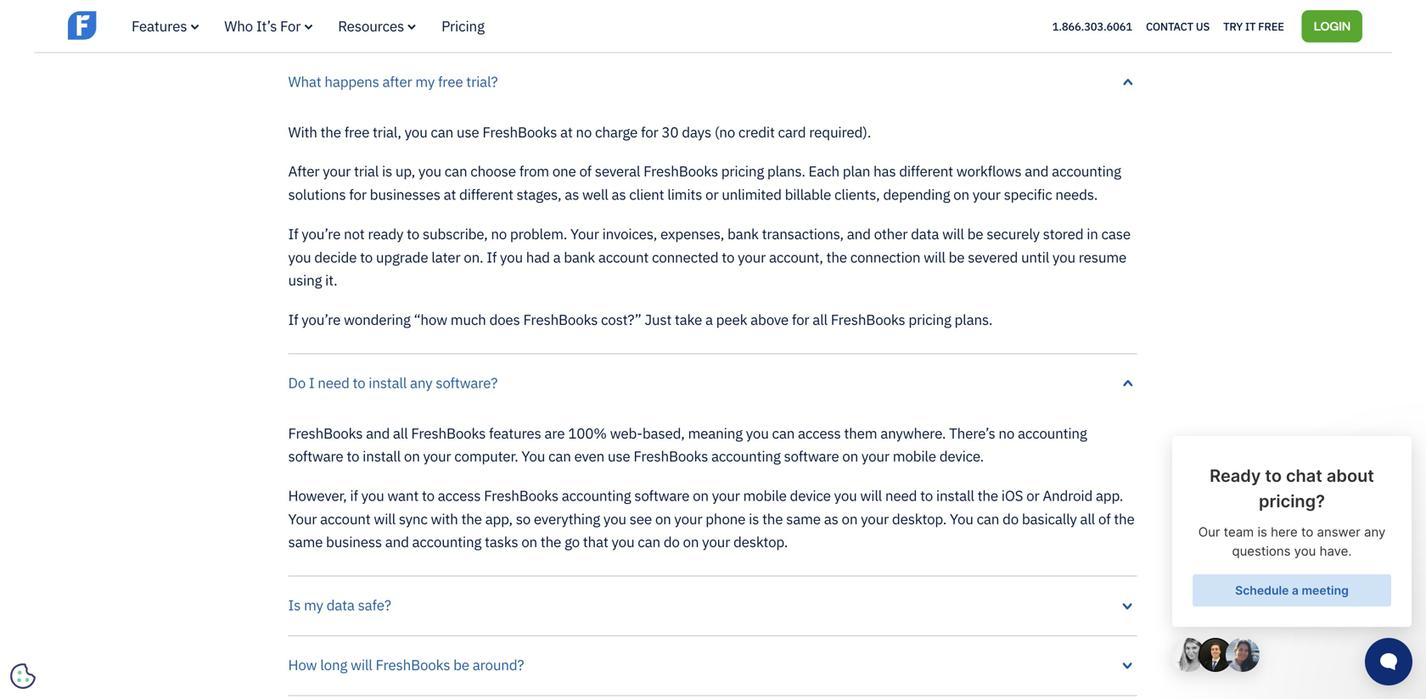 Task type: vqa. For each thing, say whether or not it's contained in the screenshot.
to within FreshBooks and all FreshBooks features are 100% web-based, meaning you can access them anywhere. There's no accounting software to install on your computer. You can even use FreshBooks accounting software on your mobile device.
yes



Task type: locate. For each thing, give the bounding box(es) containing it.
your inside if you're not ready to subscribe, no problem. your invoices, expenses, bank transactions, and other data will be securely stored in case you decide to upgrade later on. if you had a bank account connected to your account, the connection will be severed until you resume using it.
[[738, 248, 766, 266]]

can inside after your trial is up, you can choose from one of several freshbooks pricing plans. each plan has different workflows and accounting solutions for businesses at different stages, as well as client limits or unlimited billable clients, depending on your specific needs.
[[445, 162, 467, 181]]

1 vertical spatial account
[[320, 510, 371, 528]]

all down do i need to install any software?
[[393, 424, 408, 442]]

for down trial
[[349, 185, 367, 204]]

1 vertical spatial install
[[363, 447, 401, 466]]

specific
[[1004, 185, 1052, 204]]

until
[[1021, 248, 1049, 266]]

2 horizontal spatial your
[[911, 9, 939, 28]]

same down however,
[[288, 533, 323, 552]]

0 horizontal spatial use
[[457, 122, 479, 141]]

problem.
[[510, 224, 567, 243]]

sync
[[399, 510, 428, 528]]

1 vertical spatial your
[[570, 224, 599, 243]]

for right above
[[792, 310, 809, 329]]

the
[[615, 9, 636, 28], [837, 9, 857, 28], [320, 122, 341, 141], [826, 248, 847, 266], [978, 486, 998, 505], [461, 510, 482, 528], [762, 510, 783, 528], [1114, 510, 1135, 528], [541, 533, 561, 552]]

install down device.
[[936, 486, 974, 505]]

freshbooks up so
[[484, 486, 559, 505]]

freshbooks and all freshbooks features are 100% web-based, meaning you can access them anywhere. there's no accounting software to install on your computer. you can even use freshbooks accounting software on your mobile device.
[[288, 424, 1087, 466]]

all down android
[[1080, 510, 1095, 528]]

the right with at the left of the page
[[461, 510, 482, 528]]

0 vertical spatial do
[[1003, 510, 1019, 528]]

as inside however, if you want to access freshbooks accounting software on your mobile device you will need to install the ios or android app. your account will sync with the app, so everything you see on your phone is the same as on your desktop. you can do basically all of the same business and accounting tasks on the go that you can do on your desktop.
[[824, 510, 838, 528]]

0 vertical spatial plans.
[[767, 162, 805, 181]]

different up depending
[[899, 162, 953, 181]]

2 horizontal spatial no
[[999, 424, 1015, 442]]

to down anywhere.
[[920, 486, 933, 505]]

account,
[[769, 248, 823, 266]]

how
[[751, 9, 780, 28], [288, 656, 317, 674]]

you right meaning
[[746, 424, 769, 442]]

will
[[942, 224, 964, 243], [924, 248, 945, 266], [860, 486, 882, 505], [374, 510, 396, 528], [351, 656, 372, 674]]

0 vertical spatial if
[[288, 224, 298, 243]]

phone
[[706, 510, 746, 528]]

0 vertical spatial account
[[598, 248, 649, 266]]

1 vertical spatial data
[[326, 596, 355, 615]]

tasks
[[485, 533, 518, 552]]

invoices,
[[602, 224, 657, 243]]

do down ios
[[1003, 510, 1019, 528]]

can right the trial,
[[431, 122, 453, 141]]

accounting up everything
[[562, 486, 631, 505]]

1 vertical spatial bank
[[564, 248, 595, 266]]

you down device.
[[950, 510, 973, 528]]

to down not
[[360, 248, 373, 266]]

as
[[565, 185, 579, 204], [612, 185, 626, 204], [824, 510, 838, 528]]

0 vertical spatial different
[[899, 162, 953, 181]]

you
[[405, 122, 427, 141], [418, 162, 441, 181], [288, 248, 311, 266], [500, 248, 523, 266], [1053, 248, 1075, 266], [746, 424, 769, 442], [361, 486, 384, 505], [834, 486, 857, 505], [603, 510, 626, 528], [612, 533, 634, 552]]

accounting inside after your trial is up, you can choose from one of several freshbooks pricing plans. each plan has different workflows and accounting solutions for businesses at different stages, as well as client limits or unlimited billable clients, depending on your specific needs.
[[1052, 162, 1121, 181]]

1 horizontal spatial your
[[570, 224, 599, 243]]

0 vertical spatial of
[[895, 9, 907, 28]]

how right the blog:
[[751, 9, 780, 28]]

to left make
[[784, 9, 796, 28]]

the right account,
[[826, 248, 847, 266]]

one
[[552, 162, 576, 181]]

2 vertical spatial if
[[288, 310, 298, 329]]

had
[[526, 248, 550, 266]]

you're inside if you're not ready to subscribe, no problem. your invoices, expenses, bank transactions, and other data will be securely stored in case you decide to upgrade later on. if you had a bank account connected to your account, the connection will be severed until you resume using it.
[[302, 224, 341, 243]]

choose
[[470, 162, 516, 181]]

the left ios
[[978, 486, 998, 505]]

or inside after your trial is up, you can choose from one of several freshbooks pricing plans. each plan has different workflows and accounting solutions for businesses at different stages, as well as client limits or unlimited billable clients, depending on your specific needs.
[[705, 185, 718, 204]]

who it's for
[[224, 17, 301, 35]]

desktop. down phone at the bottom of page
[[733, 533, 788, 552]]

0 horizontal spatial a
[[553, 248, 561, 266]]

1 vertical spatial be
[[949, 248, 965, 266]]

free left the trial,
[[344, 122, 369, 141]]

0 horizontal spatial or
[[705, 185, 718, 204]]

and down do i need to install any software?
[[366, 424, 390, 442]]

1 horizontal spatial my
[[415, 72, 435, 91]]

2 horizontal spatial for
[[792, 310, 809, 329]]

1 horizontal spatial different
[[899, 162, 953, 181]]

1 horizontal spatial free
[[438, 72, 463, 91]]

2 vertical spatial be
[[453, 656, 469, 674]]

1 vertical spatial how
[[288, 656, 317, 674]]

you inside freshbooks and all freshbooks features are 100% web-based, meaning you can access them anywhere. there's no accounting software to install on your computer. you can even use freshbooks accounting software on your mobile device.
[[522, 447, 545, 466]]

1.866.303.6061 link
[[1052, 19, 1132, 33]]

my right after
[[415, 72, 435, 91]]

1 vertical spatial at
[[444, 185, 456, 204]]

0 vertical spatial a
[[553, 248, 561, 266]]

1 vertical spatial mobile
[[743, 486, 787, 505]]

need down anywhere.
[[885, 486, 917, 505]]

0 horizontal spatial of
[[579, 162, 592, 181]]

account inside if you're not ready to subscribe, no problem. your invoices, expenses, bank transactions, and other data will be securely stored in case you decide to upgrade later on. if you had a bank account connected to your account, the connection will be severed until you resume using it.
[[598, 248, 649, 266]]

1 horizontal spatial account
[[598, 248, 649, 266]]

1 horizontal spatial or
[[1026, 486, 1039, 505]]

is
[[382, 162, 392, 181], [749, 510, 759, 528]]

bank down unlimited
[[728, 224, 759, 243]]

no left problem. on the left of page
[[491, 224, 507, 243]]

several
[[595, 162, 640, 181]]

pricing down connection
[[909, 310, 951, 329]]

app.
[[1096, 486, 1123, 505]]

mobile inside however, if you want to access freshbooks accounting software on your mobile device you will need to install the ios or android app. your account will sync with the app, so everything you see on your phone is the same as on your desktop. you can do basically all of the same business and accounting tasks on the go that you can do on your desktop.
[[743, 486, 787, 505]]

from
[[519, 162, 549, 181]]

use down web-
[[608, 447, 630, 466]]

0 horizontal spatial bank
[[564, 248, 595, 266]]

you left see
[[603, 510, 626, 528]]

0 horizontal spatial all
[[393, 424, 408, 442]]

0 vertical spatial same
[[786, 510, 821, 528]]

account down invoices,
[[598, 248, 649, 266]]

at inside after your trial is up, you can choose from one of several freshbooks pricing plans. each plan has different workflows and accounting solutions for businesses at different stages, as well as client limits or unlimited billable clients, depending on your specific needs.
[[444, 185, 456, 204]]

1 horizontal spatial access
[[798, 424, 841, 442]]

1 vertical spatial desktop.
[[733, 533, 788, 552]]

what
[[288, 72, 321, 91]]

freshbooks logo image
[[68, 9, 199, 41]]

stored
[[1043, 224, 1084, 243]]

can down are
[[548, 447, 571, 466]]

0 vertical spatial or
[[705, 185, 718, 204]]

software up however,
[[288, 447, 343, 466]]

same down device
[[786, 510, 821, 528]]

later
[[431, 248, 460, 266]]

you're for wondering
[[302, 310, 341, 329]]

0 horizontal spatial desktop.
[[733, 533, 788, 552]]

need more answers? check out this great article on the freshbooks blog: how to make the most of your free 30-day freshbooks trial
[[288, 9, 1129, 28]]

a inside if you're not ready to subscribe, no problem. your invoices, expenses, bank transactions, and other data will be securely stored in case you decide to upgrade later on. if you had a bank account connected to your account, the connection will be severed until you resume using it.
[[553, 248, 561, 266]]

needs.
[[1055, 185, 1098, 204]]

if down solutions
[[288, 224, 298, 243]]

free left 30- on the top of the page
[[943, 9, 971, 28]]

it.
[[325, 271, 337, 290]]

you right up, at the top of page
[[418, 162, 441, 181]]

well
[[582, 185, 608, 204]]

all right above
[[813, 310, 828, 329]]

access left them
[[798, 424, 841, 442]]

data left safe?
[[326, 596, 355, 615]]

you right the trial,
[[405, 122, 427, 141]]

meaning
[[688, 424, 743, 442]]

no left charge
[[576, 122, 592, 141]]

freshbooks right does
[[523, 310, 598, 329]]

1 vertical spatial different
[[459, 185, 513, 204]]

or inside however, if you want to access freshbooks accounting software on your mobile device you will need to install the ios or android app. your account will sync with the app, so everything you see on your phone is the same as on your desktop. you can do basically all of the same business and accounting tasks on the go that you can do on your desktop.
[[1026, 486, 1039, 505]]

0 vertical spatial you
[[522, 447, 545, 466]]

1 horizontal spatial be
[[949, 248, 965, 266]]

0 horizontal spatial free
[[943, 9, 971, 28]]

software?
[[436, 373, 498, 392]]

you inside after your trial is up, you can choose from one of several freshbooks pricing plans. each plan has different workflows and accounting solutions for businesses at different stages, as well as client limits or unlimited billable clients, depending on your specific needs.
[[418, 162, 441, 181]]

be left around?
[[453, 656, 469, 674]]

and down the sync on the bottom of page
[[385, 533, 409, 552]]

1 horizontal spatial need
[[885, 486, 917, 505]]

data inside if you're not ready to subscribe, no problem. your invoices, expenses, bank transactions, and other data will be securely stored in case you decide to upgrade later on. if you had a bank account connected to your account, the connection will be severed until you resume using it.
[[911, 224, 939, 243]]

if you're not ready to subscribe, no problem. your invoices, expenses, bank transactions, and other data will be securely stored in case you decide to upgrade later on. if you had a bank account connected to your account, the connection will be severed until you resume using it.
[[288, 224, 1131, 290]]

on inside after your trial is up, you can choose from one of several freshbooks pricing plans. each plan has different workflows and accounting solutions for businesses at different stages, as well as client limits or unlimited billable clients, depending on your specific needs.
[[953, 185, 969, 204]]

1 vertical spatial for
[[349, 185, 367, 204]]

1 vertical spatial you
[[950, 510, 973, 528]]

0 vertical spatial desktop.
[[892, 510, 947, 528]]

after your trial is up, you can choose from one of several freshbooks pricing plans. each plan has different workflows and accounting solutions for businesses at different stages, as well as client limits or unlimited billable clients, depending on your specific needs.
[[288, 162, 1121, 204]]

desktop. down device.
[[892, 510, 947, 528]]

will right long
[[351, 656, 372, 674]]

bank
[[728, 224, 759, 243], [564, 248, 595, 266]]

all inside freshbooks and all freshbooks features are 100% web-based, meaning you can access them anywhere. there's no accounting software to install on your computer. you can even use freshbooks accounting software on your mobile device.
[[393, 424, 408, 442]]

freshbooks up limits
[[644, 162, 718, 181]]

or right ios
[[1026, 486, 1039, 505]]

0 vertical spatial at
[[560, 122, 573, 141]]

mobile
[[893, 447, 936, 466], [743, 486, 787, 505]]

freshbooks down based,
[[634, 447, 708, 466]]

if down "using"
[[288, 310, 298, 329]]

if
[[350, 486, 358, 505]]

free left trial?
[[438, 72, 463, 91]]

securely
[[987, 224, 1040, 243]]

1 vertical spatial plans.
[[955, 310, 993, 329]]

plans. up billable
[[767, 162, 805, 181]]

(no
[[715, 122, 735, 141]]

of inside however, if you want to access freshbooks accounting software on your mobile device you will need to install the ios or android app. your account will sync with the app, so everything you see on your phone is the same as on your desktop. you can do basically all of the same business and accounting tasks on the go that you can do on your desktop.
[[1098, 510, 1111, 528]]

0 vertical spatial mobile
[[893, 447, 936, 466]]

wondering
[[344, 310, 411, 329]]

1 horizontal spatial of
[[895, 9, 907, 28]]

go
[[564, 533, 580, 552]]

cost?"
[[601, 310, 641, 329]]

accounting up needs. in the right of the page
[[1052, 162, 1121, 181]]

login link
[[1302, 10, 1362, 42]]

no
[[576, 122, 592, 141], [491, 224, 507, 243], [999, 424, 1015, 442]]

1 vertical spatial if
[[487, 248, 497, 266]]

need right i at bottom
[[318, 373, 349, 392]]

bank right had
[[564, 248, 595, 266]]

you're up "decide"
[[302, 224, 341, 243]]

install up want
[[363, 447, 401, 466]]

the inside if you're not ready to subscribe, no problem. your invoices, expenses, bank transactions, and other data will be securely stored in case you decide to upgrade later on. if you had a bank account connected to your account, the connection will be severed until you resume using it.
[[826, 248, 847, 266]]

0 horizontal spatial how
[[288, 656, 317, 674]]

connected
[[652, 248, 719, 266]]

install left any
[[369, 373, 407, 392]]

1 vertical spatial or
[[1026, 486, 1039, 505]]

all inside however, if you want to access freshbooks accounting software on your mobile device you will need to install the ios or android app. your account will sync with the app, so everything you see on your phone is the same as on your desktop. you can do basically all of the same business and accounting tasks on the go that you can do on your desktop.
[[1080, 510, 1095, 528]]

0 horizontal spatial free
[[344, 122, 369, 141]]

2 horizontal spatial as
[[824, 510, 838, 528]]

account inside however, if you want to access freshbooks accounting software on your mobile device you will need to install the ios or android app. your account will sync with the app, so everything you see on your phone is the same as on your desktop. you can do basically all of the same business and accounting tasks on the go that you can do on your desktop.
[[320, 510, 371, 528]]

resume
[[1079, 248, 1127, 266]]

is left up, at the top of page
[[382, 162, 392, 181]]

1 you're from the top
[[302, 224, 341, 243]]

1 vertical spatial of
[[579, 162, 592, 181]]

1 horizontal spatial you
[[950, 510, 973, 528]]

software up device
[[784, 447, 839, 466]]

2 horizontal spatial be
[[967, 224, 983, 243]]

them
[[844, 424, 877, 442]]

use up choose
[[457, 122, 479, 141]]

of right one
[[579, 162, 592, 181]]

1 vertical spatial use
[[608, 447, 630, 466]]

0 horizontal spatial no
[[491, 224, 507, 243]]

0 vertical spatial install
[[369, 373, 407, 392]]

at
[[560, 122, 573, 141], [444, 185, 456, 204]]

is inside after your trial is up, you can choose from one of several freshbooks pricing plans. each plan has different workflows and accounting solutions for businesses at different stages, as well as client limits or unlimited billable clients, depending on your specific needs.
[[382, 162, 392, 181]]

your inside however, if you want to access freshbooks accounting software on your mobile device you will need to install the ios or android app. your account will sync with the app, so everything you see on your phone is the same as on your desktop. you can do basically all of the same business and accounting tasks on the go that you can do on your desktop.
[[288, 510, 317, 528]]

plans.
[[767, 162, 805, 181], [955, 310, 993, 329]]

1 vertical spatial do
[[664, 533, 680, 552]]

need
[[288, 9, 322, 28]]

2 you're from the top
[[302, 310, 341, 329]]

use
[[457, 122, 479, 141], [608, 447, 630, 466]]

a right had
[[553, 248, 561, 266]]

0 horizontal spatial access
[[438, 486, 481, 505]]

to up if
[[347, 447, 359, 466]]

how left long
[[288, 656, 317, 674]]

billable
[[785, 185, 831, 204]]

1 vertical spatial access
[[438, 486, 481, 505]]

1 horizontal spatial same
[[786, 510, 821, 528]]

0 horizontal spatial my
[[304, 596, 323, 615]]

1 horizontal spatial for
[[641, 122, 658, 141]]

0 vertical spatial bank
[[728, 224, 759, 243]]

trial
[[1102, 9, 1129, 28]]

0 vertical spatial for
[[641, 122, 658, 141]]

0 vertical spatial need
[[318, 373, 349, 392]]

at up subscribe,
[[444, 185, 456, 204]]

1 vertical spatial is
[[749, 510, 759, 528]]

charge
[[595, 122, 638, 141]]

as down device
[[824, 510, 838, 528]]

accounting down meaning
[[711, 447, 781, 466]]

can
[[431, 122, 453, 141], [445, 162, 467, 181], [772, 424, 795, 442], [548, 447, 571, 466], [977, 510, 999, 528], [638, 533, 660, 552]]

you inside freshbooks and all freshbooks features are 100% web-based, meaning you can access them anywhere. there's no accounting software to install on your computer. you can even use freshbooks accounting software on your mobile device.
[[746, 424, 769, 442]]

1 horizontal spatial a
[[705, 310, 713, 329]]

trial
[[354, 162, 379, 181]]

and left other
[[847, 224, 871, 243]]

free
[[943, 9, 971, 28], [1258, 19, 1284, 33]]

0 vertical spatial no
[[576, 122, 592, 141]]

2 horizontal spatial all
[[1080, 510, 1095, 528]]

great
[[517, 9, 550, 28]]

required).
[[809, 122, 871, 141]]

2 vertical spatial of
[[1098, 510, 1111, 528]]

you're down "it."
[[302, 310, 341, 329]]

freshbooks down safe?
[[376, 656, 450, 674]]

as down several
[[612, 185, 626, 204]]

you're for not
[[302, 224, 341, 243]]

mobile left device
[[743, 486, 787, 505]]

1 horizontal spatial use
[[608, 447, 630, 466]]

to inside freshbooks and all freshbooks features are 100% web-based, meaning you can access them anywhere. there's no accounting software to install on your computer. you can even use freshbooks accounting software on your mobile device.
[[347, 447, 359, 466]]

different down choose
[[459, 185, 513, 204]]

1 vertical spatial a
[[705, 310, 713, 329]]

or
[[705, 185, 718, 204], [1026, 486, 1039, 505]]

"how
[[414, 310, 447, 329]]

android
[[1043, 486, 1093, 505]]

1 horizontal spatial bank
[[728, 224, 759, 243]]

your right 'most'
[[911, 9, 939, 28]]

no inside freshbooks and all freshbooks features are 100% web-based, meaning you can access them anywhere. there's no accounting software to install on your computer. you can even use freshbooks accounting software on your mobile device.
[[999, 424, 1015, 442]]

can left choose
[[445, 162, 467, 181]]

and up specific
[[1025, 162, 1049, 181]]

be up severed
[[967, 224, 983, 243]]

try it free
[[1223, 19, 1284, 33]]

as left well
[[565, 185, 579, 204]]

business
[[326, 533, 382, 552]]

1 vertical spatial same
[[288, 533, 323, 552]]

to right i at bottom
[[353, 373, 365, 392]]

clients,
[[834, 185, 880, 204]]

0 vertical spatial be
[[967, 224, 983, 243]]

1 vertical spatial you're
[[302, 310, 341, 329]]

freshbooks
[[639, 9, 714, 28], [1024, 9, 1098, 28], [482, 122, 557, 141], [644, 162, 718, 181], [523, 310, 598, 329], [831, 310, 905, 329], [288, 424, 363, 442], [411, 424, 486, 442], [634, 447, 708, 466], [484, 486, 559, 505], [376, 656, 450, 674]]

0 horizontal spatial software
[[288, 447, 343, 466]]

if
[[288, 224, 298, 243], [487, 248, 497, 266], [288, 310, 298, 329]]

0 vertical spatial access
[[798, 424, 841, 442]]

1 horizontal spatial software
[[634, 486, 690, 505]]

of right 'most'
[[895, 9, 907, 28]]

0 horizontal spatial plans.
[[767, 162, 805, 181]]

the left 'most'
[[837, 9, 857, 28]]

is my data safe?
[[288, 596, 391, 615]]

1 horizontal spatial do
[[1003, 510, 1019, 528]]

you right device
[[834, 486, 857, 505]]



Task type: describe. For each thing, give the bounding box(es) containing it.
0 vertical spatial how
[[751, 9, 780, 28]]

no inside if you're not ready to subscribe, no problem. your invoices, expenses, bank transactions, and other data will be securely stored in case you decide to upgrade later on. if you had a bank account connected to your account, the connection will be severed until you resume using it.
[[491, 224, 507, 243]]

freshbooks right day
[[1024, 9, 1098, 28]]

to up "upgrade"
[[407, 224, 419, 243]]

0 vertical spatial my
[[415, 72, 435, 91]]

for inside after your trial is up, you can choose from one of several freshbooks pricing plans. each plan has different workflows and accounting solutions for businesses at different stages, as well as client limits or unlimited billable clients, depending on your specific needs.
[[349, 185, 367, 204]]

long
[[320, 656, 347, 674]]

pricing link
[[441, 17, 484, 35]]

out
[[467, 9, 488, 28]]

the down 'app.'
[[1114, 510, 1135, 528]]

accounting up android
[[1018, 424, 1087, 442]]

if for "how
[[288, 310, 298, 329]]

2 vertical spatial for
[[792, 310, 809, 329]]

and inside however, if you want to access freshbooks accounting software on your mobile device you will need to install the ios or android app. your account will sync with the app, so everything you see on your phone is the same as on your desktop. you can do basically all of the same business and accounting tasks on the go that you can do on your desktop.
[[385, 533, 409, 552]]

30-
[[974, 9, 997, 28]]

after
[[288, 162, 320, 181]]

everything
[[534, 510, 600, 528]]

this
[[491, 9, 514, 28]]

plans. inside after your trial is up, you can choose from one of several freshbooks pricing plans. each plan has different workflows and accounting solutions for businesses at different stages, as well as client limits or unlimited billable clients, depending on your specific needs.
[[767, 162, 805, 181]]

limits
[[667, 185, 702, 204]]

does
[[489, 310, 520, 329]]

above
[[751, 310, 789, 329]]

case
[[1101, 224, 1131, 243]]

any
[[410, 373, 432, 392]]

of inside after your trial is up, you can choose from one of several freshbooks pricing plans. each plan has different workflows and accounting solutions for businesses at different stages, as well as client limits or unlimited billable clients, depending on your specific needs.
[[579, 162, 592, 181]]

and inside freshbooks and all freshbooks features are 100% web-based, meaning you can access them anywhere. there's no accounting software to install on your computer. you can even use freshbooks accounting software on your mobile device.
[[366, 424, 390, 442]]

0 horizontal spatial as
[[565, 185, 579, 204]]

freshbooks down i at bottom
[[288, 424, 363, 442]]

try
[[1223, 19, 1243, 33]]

you inside however, if you want to access freshbooks accounting software on your mobile device you will need to install the ios or android app. your account will sync with the app, so everything you see on your phone is the same as on your desktop. you can do basically all of the same business and accounting tasks on the go that you can do on your desktop.
[[950, 510, 973, 528]]

ready
[[368, 224, 403, 243]]

workflows
[[956, 162, 1022, 181]]

cookie preferences image
[[10, 664, 36, 689]]

what happens after my free trial?
[[288, 72, 498, 91]]

if for ready
[[288, 224, 298, 243]]

access inside however, if you want to access freshbooks accounting software on your mobile device you will need to install the ios or android app. your account will sync with the app, so everything you see on your phone is the same as on your desktop. you can do basically all of the same business and accounting tasks on the go that you can do on your desktop.
[[438, 486, 481, 505]]

who
[[224, 17, 253, 35]]

the right phone at the bottom of page
[[762, 510, 783, 528]]

try it free link
[[1223, 15, 1284, 37]]

do
[[288, 373, 306, 392]]

each
[[809, 162, 840, 181]]

how long will freshbooks be around?
[[288, 656, 524, 674]]

stages,
[[517, 185, 561, 204]]

i
[[309, 373, 314, 392]]

and inside after your trial is up, you can choose from one of several freshbooks pricing plans. each plan has different workflows and accounting solutions for businesses at different stages, as well as client limits or unlimited billable clients, depending on your specific needs.
[[1025, 162, 1049, 181]]

1 vertical spatial pricing
[[909, 310, 951, 329]]

software inside however, if you want to access freshbooks accounting software on your mobile device you will need to install the ios or android app. your account will sync with the app, so everything you see on your phone is the same as on your desktop. you can do basically all of the same business and accounting tasks on the go that you can do on your desktop.
[[634, 486, 690, 505]]

so
[[516, 510, 531, 528]]

install inside freshbooks and all freshbooks features are 100% web-based, meaning you can access them anywhere. there's no accounting software to install on your computer. you can even use freshbooks accounting software on your mobile device.
[[363, 447, 401, 466]]

will right device
[[860, 486, 882, 505]]

freshbooks inside after your trial is up, you can choose from one of several freshbooks pricing plans. each plan has different workflows and accounting solutions for businesses at different stages, as well as client limits or unlimited billable clients, depending on your specific needs.
[[644, 162, 718, 181]]

days
[[682, 122, 711, 141]]

your inside if you're not ready to subscribe, no problem. your invoices, expenses, bank transactions, and other data will be securely stored in case you decide to upgrade later on. if you had a bank account connected to your account, the connection will be severed until you resume using it.
[[570, 224, 599, 243]]

0 horizontal spatial be
[[453, 656, 469, 674]]

you up "using"
[[288, 248, 311, 266]]

can left basically
[[977, 510, 999, 528]]

will right connection
[[924, 248, 945, 266]]

blog:
[[717, 9, 748, 28]]

even
[[574, 447, 604, 466]]

there's
[[949, 424, 995, 442]]

basically
[[1022, 510, 1077, 528]]

you right if
[[361, 486, 384, 505]]

accounting down with at the left of the page
[[412, 533, 481, 552]]

expenses,
[[660, 224, 724, 243]]

1 horizontal spatial no
[[576, 122, 592, 141]]

you left had
[[500, 248, 523, 266]]

has
[[873, 162, 896, 181]]

freshbooks left the blog:
[[639, 9, 714, 28]]

how to make the most of your free 30-day freshbooks trial link
[[748, 9, 1129, 28]]

contact us link
[[1146, 15, 1210, 37]]

resources link
[[338, 17, 416, 35]]

see
[[630, 510, 652, 528]]

based,
[[643, 424, 685, 442]]

the right 'article'
[[615, 9, 636, 28]]

1 horizontal spatial at
[[560, 122, 573, 141]]

will left the sync on the bottom of page
[[374, 510, 396, 528]]

to right want
[[422, 486, 435, 505]]

with the free trial, you can use freshbooks at no charge for 30 days (no credit card required).
[[288, 122, 871, 141]]

after
[[382, 72, 412, 91]]

can right meaning
[[772, 424, 795, 442]]

not
[[344, 224, 365, 243]]

features
[[132, 17, 187, 35]]

decide
[[314, 248, 357, 266]]

want
[[387, 486, 419, 505]]

device
[[790, 486, 831, 505]]

1 vertical spatial free
[[344, 122, 369, 141]]

1 horizontal spatial as
[[612, 185, 626, 204]]

solutions
[[288, 185, 346, 204]]

the right with at the left top of the page
[[320, 122, 341, 141]]

2 horizontal spatial software
[[784, 447, 839, 466]]

you down "stored"
[[1053, 248, 1075, 266]]

1 vertical spatial my
[[304, 596, 323, 615]]

features link
[[132, 17, 199, 35]]

1 horizontal spatial free
[[1258, 19, 1284, 33]]

you right that
[[612, 533, 634, 552]]

app,
[[485, 510, 513, 528]]

card
[[778, 122, 806, 141]]

is inside however, if you want to access freshbooks accounting software on your mobile device you will need to install the ios or android app. your account will sync with the app, so everything you see on your phone is the same as on your desktop. you can do basically all of the same business and accounting tasks on the go that you can do on your desktop.
[[749, 510, 759, 528]]

can down see
[[638, 533, 660, 552]]

computer.
[[454, 447, 518, 466]]

1 horizontal spatial plans.
[[955, 310, 993, 329]]

access inside freshbooks and all freshbooks features are 100% web-based, meaning you can access them anywhere. there's no accounting software to install on your computer. you can even use freshbooks accounting software on your mobile device.
[[798, 424, 841, 442]]

device.
[[940, 447, 984, 466]]

0 vertical spatial your
[[911, 9, 939, 28]]

on.
[[464, 248, 483, 266]]

freshbooks inside however, if you want to access freshbooks accounting software on your mobile device you will need to install the ios or android app. your account will sync with the app, so everything you see on your phone is the same as on your desktop. you can do basically all of the same business and accounting tasks on the go that you can do on your desktop.
[[484, 486, 559, 505]]

resources
[[338, 17, 404, 35]]

and inside if you're not ready to subscribe, no problem. your invoices, expenses, bank transactions, and other data will be securely stored in case you decide to upgrade later on. if you had a bank account connected to your account, the connection will be severed until you resume using it.
[[847, 224, 871, 243]]

need inside however, if you want to access freshbooks accounting software on your mobile device you will need to install the ios or android app. your account will sync with the app, so everything you see on your phone is the same as on your desktop. you can do basically all of the same business and accounting tasks on the go that you can do on your desktop.
[[885, 486, 917, 505]]

happens
[[325, 72, 379, 91]]

connection
[[850, 248, 920, 266]]

just
[[645, 310, 672, 329]]

subscribe,
[[423, 224, 488, 243]]

0 vertical spatial use
[[457, 122, 479, 141]]

however,
[[288, 486, 347, 505]]

safe?
[[358, 596, 391, 615]]

most
[[861, 9, 892, 28]]

anywhere.
[[880, 424, 946, 442]]

to down expenses,
[[722, 248, 735, 266]]

will down depending
[[942, 224, 964, 243]]

do i need to install any software?
[[288, 373, 498, 392]]

the left go
[[541, 533, 561, 552]]

0 horizontal spatial do
[[664, 533, 680, 552]]

for
[[280, 17, 301, 35]]

in
[[1087, 224, 1098, 243]]

use inside freshbooks and all freshbooks features are 100% web-based, meaning you can access them anywhere. there's no accounting software to install on your computer. you can even use freshbooks accounting software on your mobile device.
[[608, 447, 630, 466]]

us
[[1196, 19, 1210, 33]]

credit
[[738, 122, 775, 141]]

cookie consent banner dialog
[[13, 491, 267, 687]]

freshbooks down connection
[[831, 310, 905, 329]]

are
[[544, 424, 565, 442]]

features
[[489, 424, 541, 442]]

take
[[675, 310, 702, 329]]

with
[[431, 510, 458, 528]]

pricing inside after your trial is up, you can choose from one of several freshbooks pricing plans. each plan has different workflows and accounting solutions for businesses at different stages, as well as client limits or unlimited billable clients, depending on your specific needs.
[[721, 162, 764, 181]]

freshbooks up 'from'
[[482, 122, 557, 141]]

0 horizontal spatial same
[[288, 533, 323, 552]]

unlimited
[[722, 185, 782, 204]]

0 horizontal spatial different
[[459, 185, 513, 204]]

mobile inside freshbooks and all freshbooks features are 100% web-based, meaning you can access them anywhere. there's no accounting software to install on your computer. you can even use freshbooks accounting software on your mobile device.
[[893, 447, 936, 466]]

make
[[800, 9, 834, 28]]

install inside however, if you want to access freshbooks accounting software on your mobile device you will need to install the ios or android app. your account will sync with the app, so everything you see on your phone is the same as on your desktop. you can do basically all of the same business and accounting tasks on the go that you can do on your desktop.
[[936, 486, 974, 505]]

businesses
[[370, 185, 440, 204]]

0 vertical spatial all
[[813, 310, 828, 329]]

freshbooks up computer. at the bottom of page
[[411, 424, 486, 442]]

pricing
[[441, 17, 484, 35]]

contact
[[1146, 19, 1193, 33]]

article
[[553, 9, 593, 28]]

check
[[424, 9, 463, 28]]

depending
[[883, 185, 950, 204]]



